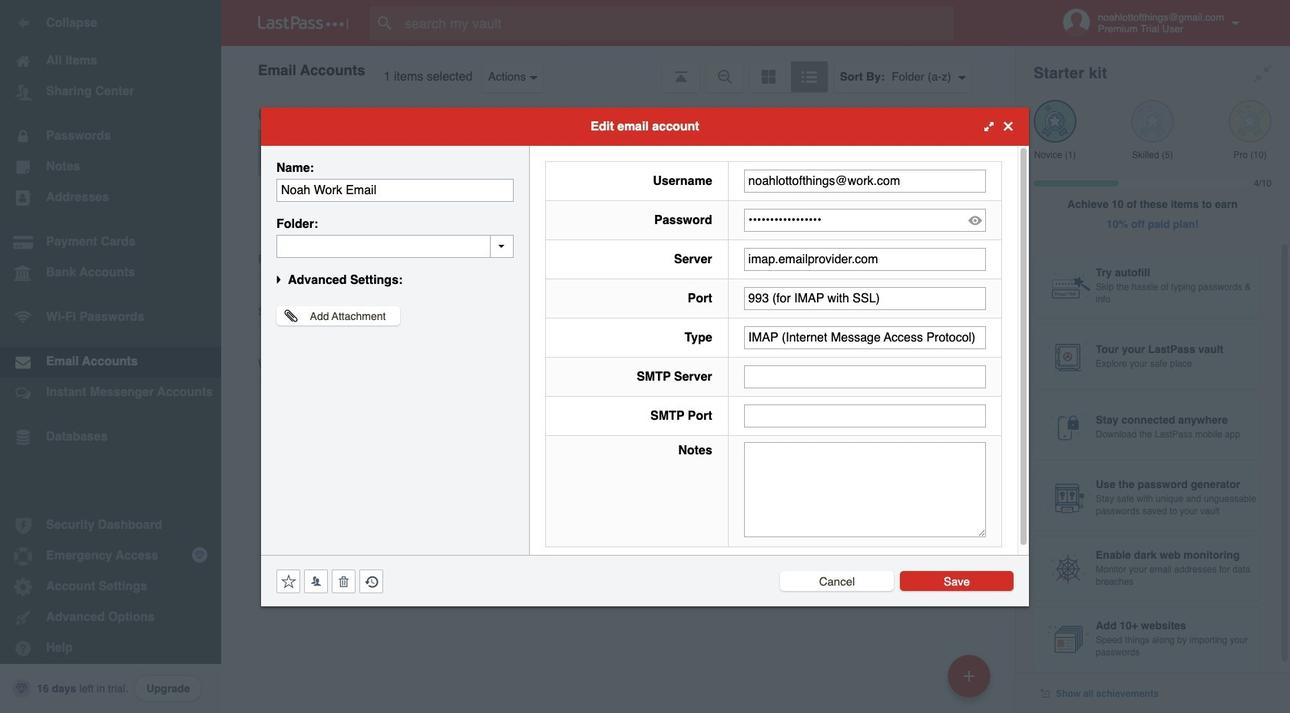 Task type: describe. For each thing, give the bounding box(es) containing it.
new item image
[[964, 671, 975, 682]]

new item navigation
[[943, 651, 1000, 714]]

search my vault text field
[[370, 6, 984, 40]]

main navigation navigation
[[0, 0, 221, 714]]



Task type: locate. For each thing, give the bounding box(es) containing it.
None text field
[[277, 235, 514, 258], [744, 248, 986, 271], [744, 326, 986, 349], [277, 235, 514, 258], [744, 248, 986, 271], [744, 326, 986, 349]]

vault options navigation
[[221, 46, 1015, 92]]

Search search field
[[370, 6, 984, 40]]

None text field
[[744, 169, 986, 192], [277, 179, 514, 202], [744, 287, 986, 310], [744, 365, 986, 388], [744, 404, 986, 427], [744, 442, 986, 537], [744, 169, 986, 192], [277, 179, 514, 202], [744, 287, 986, 310], [744, 365, 986, 388], [744, 404, 986, 427], [744, 442, 986, 537]]

None password field
[[744, 209, 986, 232]]

dialog
[[261, 107, 1029, 606]]

lastpass image
[[258, 16, 349, 30]]



Task type: vqa. For each thing, say whether or not it's contained in the screenshot.
new item element
no



